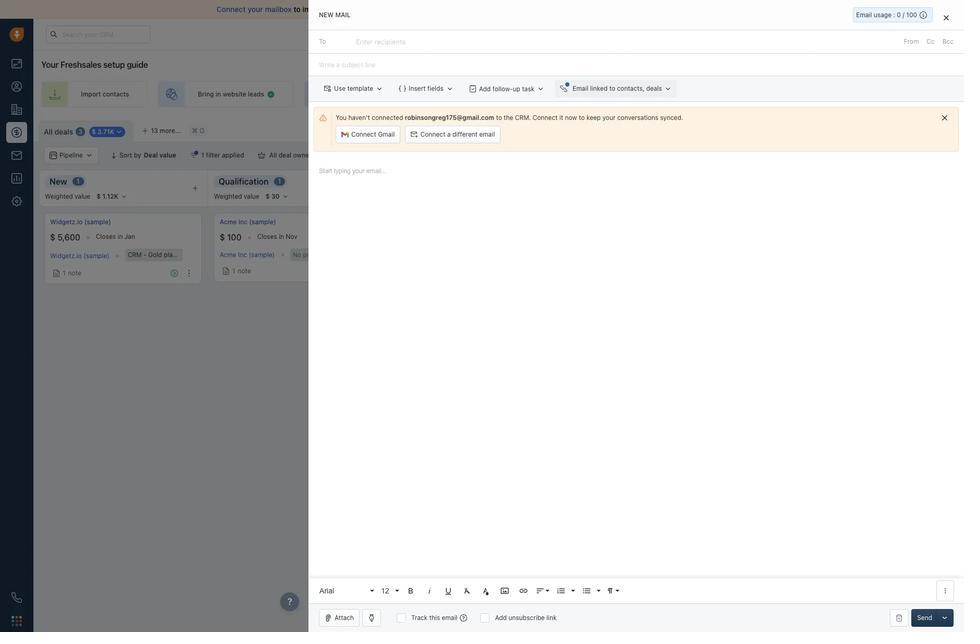 Task type: vqa. For each thing, say whether or not it's contained in the screenshot.
Arial dropdown button in the bottom left of the page
yes



Task type: locate. For each thing, give the bounding box(es) containing it.
1 down "3"
[[77, 178, 80, 186]]

text color image
[[482, 587, 491, 596]]

in left nov
[[279, 233, 284, 241]]

up
[[513, 85, 521, 93]]

template
[[347, 85, 373, 93]]

in
[[216, 91, 221, 98], [118, 233, 123, 241], [279, 233, 284, 241]]

container_wx8msf4aqz5i3rn1 image left quotas
[[815, 152, 822, 159]]

keep
[[587, 114, 601, 122]]

2 horizontal spatial in
[[279, 233, 284, 241]]

0 horizontal spatial all
[[44, 127, 53, 136]]

connect left it
[[533, 114, 558, 122]]

connect for connect your mailbox to improve deliverability and enable 2-way sync of email conversations.
[[217, 5, 246, 14]]

widgetz.io up $ 5,600
[[50, 218, 83, 226]]

widgetz.io (sample) up 5,600
[[50, 218, 111, 226]]

1 vertical spatial acme inc (sample) link
[[220, 251, 275, 259]]

(sample) up closes in jan
[[84, 218, 111, 226]]

100 left "closes in nov"
[[227, 233, 242, 242]]

fields
[[428, 85, 444, 93]]

closes for $ 5,600
[[96, 233, 116, 241]]

email left linked
[[573, 85, 589, 93]]

1 vertical spatial deal
[[279, 151, 292, 159]]

0 vertical spatial widgetz.io (sample) link
[[50, 218, 111, 227]]

0 horizontal spatial 1 note
[[63, 270, 81, 277]]

2 leads from the left
[[481, 91, 497, 98]]

use template button
[[319, 80, 389, 98]]

0 vertical spatial acme inc (sample)
[[220, 218, 276, 226]]

deals
[[647, 85, 662, 93], [55, 127, 73, 136]]

2 team from the left
[[522, 91, 537, 98]]

email left usage
[[857, 11, 872, 19]]

0 horizontal spatial new
[[50, 177, 67, 186]]

1 note down $ 100
[[232, 267, 251, 275]]

1 horizontal spatial 100
[[907, 11, 918, 19]]

team up connected
[[378, 91, 393, 98]]

0 horizontal spatial $
[[50, 233, 55, 242]]

improve
[[303, 5, 330, 14]]

Search field
[[908, 147, 960, 164]]

0 horizontal spatial 100
[[227, 233, 242, 242]]

connect your mailbox link
[[217, 5, 294, 14]]

in for $ 100
[[279, 233, 284, 241]]

acme inc (sample) down $ 100
[[220, 251, 275, 259]]

deal inside all deal owners button
[[279, 151, 292, 159]]

1 left filter
[[201, 151, 204, 159]]

(sample)
[[84, 218, 111, 226], [249, 218, 276, 226], [204, 251, 230, 259], [249, 251, 275, 259], [84, 252, 109, 260]]

link
[[547, 615, 557, 622]]

a
[[447, 131, 451, 138]]

Enter recipients text field
[[356, 33, 408, 50]]

1 note
[[232, 267, 251, 275], [63, 270, 81, 277]]

deal for add
[[941, 125, 954, 133]]

0 vertical spatial email
[[857, 11, 872, 19]]

add inside button
[[928, 125, 940, 133]]

way
[[426, 5, 440, 14]]

new for new
[[50, 177, 67, 186]]

1 vertical spatial acme inc (sample)
[[220, 251, 275, 259]]

qualification
[[219, 177, 269, 186]]

email inside button
[[573, 85, 589, 93]]

track this email
[[411, 615, 458, 622]]

connect gmail
[[351, 131, 395, 138]]

monthly
[[178, 251, 202, 259]]

1 vertical spatial widgetz.io (sample)
[[50, 252, 109, 260]]

all deals 3
[[44, 127, 82, 136]]

1 vertical spatial acme
[[220, 251, 236, 259]]

acme up $ 100
[[220, 218, 237, 226]]

1 horizontal spatial new
[[319, 11, 334, 19]]

1 acme from the top
[[220, 218, 237, 226]]

applied
[[222, 151, 244, 159]]

all inside button
[[269, 151, 277, 159]]

bring
[[198, 91, 214, 98]]

13
[[151, 127, 158, 135]]

leads right route
[[481, 91, 497, 98]]

add follow-up task
[[479, 85, 535, 93]]

and
[[378, 5, 391, 14], [848, 152, 859, 159]]

connect left a
[[421, 131, 446, 138]]

add left unsubscribe
[[495, 615, 507, 622]]

attach button
[[319, 610, 360, 628]]

container_wx8msf4aqz5i3rn1 image inside all deal owners button
[[258, 152, 265, 159]]

inc up $ 100
[[239, 218, 248, 226]]

your inside dialog
[[603, 114, 616, 122]]

1 $ from the left
[[50, 233, 55, 242]]

closes
[[96, 233, 116, 241], [257, 233, 277, 241]]

1 vertical spatial add
[[928, 125, 940, 133]]

note
[[238, 267, 251, 275], [68, 270, 81, 277]]

new
[[319, 11, 334, 19], [50, 177, 67, 186]]

$ for $ 5,600
[[50, 233, 55, 242]]

in left 'jan'
[[118, 233, 123, 241]]

email right different
[[480, 131, 495, 138]]

1 horizontal spatial email
[[857, 11, 872, 19]]

1 vertical spatial widgetz.io
[[50, 252, 82, 260]]

1 horizontal spatial leads
[[481, 91, 497, 98]]

dialog containing arial
[[309, 0, 965, 633]]

2 closes from the left
[[257, 233, 277, 241]]

deal inside add deal button
[[941, 125, 954, 133]]

connect gmail button
[[336, 126, 401, 144]]

and left enable
[[378, 5, 391, 14]]

usage
[[874, 11, 892, 19]]

acme inc (sample) up $ 100
[[220, 218, 276, 226]]

add for add follow-up task
[[479, 85, 491, 93]]

0 vertical spatial inc
[[239, 218, 248, 226]]

ordered list image
[[557, 587, 566, 596]]

closes left 'jan'
[[96, 233, 116, 241]]

connect for connect gmail
[[351, 131, 376, 138]]

bring in website leads
[[198, 91, 264, 98]]

1 vertical spatial and
[[848, 152, 859, 159]]

website
[[223, 91, 246, 98]]

quotas and forecasting
[[825, 152, 897, 159]]

container_wx8msf4aqz5i3rn1 image left filter
[[190, 152, 197, 159]]

1 horizontal spatial closes
[[257, 233, 277, 241]]

new inside dialog
[[319, 11, 334, 19]]

100
[[907, 11, 918, 19], [227, 233, 242, 242]]

it
[[560, 114, 563, 122]]

1 horizontal spatial team
[[522, 91, 537, 98]]

0 vertical spatial acme
[[220, 218, 237, 226]]

email right of
[[468, 5, 487, 14]]

12 button
[[378, 581, 401, 602]]

1 acme inc (sample) link from the top
[[220, 218, 276, 227]]

1 vertical spatial new
[[50, 177, 67, 186]]

acme inc (sample) link down $ 100
[[220, 251, 275, 259]]

1 vertical spatial email
[[573, 85, 589, 93]]

2 widgetz.io from the top
[[50, 252, 82, 260]]

-
[[144, 251, 147, 259]]

add right route
[[479, 85, 491, 93]]

0 vertical spatial deals
[[647, 85, 662, 93]]

crm - gold plan monthly (sample)
[[128, 251, 230, 259]]

note right container_wx8msf4aqz5i3rn1 image
[[68, 270, 81, 277]]

container_wx8msf4aqz5i3rn1 image down $ 100
[[222, 268, 230, 275]]

0 horizontal spatial deal
[[279, 151, 292, 159]]

acme inc (sample) link up $ 100
[[220, 218, 276, 227]]

1 widgetz.io (sample) link from the top
[[50, 218, 111, 227]]

widgetz.io
[[50, 218, 83, 226], [50, 252, 82, 260]]

email for email usage : 0 / 100
[[857, 11, 872, 19]]

0 horizontal spatial note
[[68, 270, 81, 277]]

0 horizontal spatial email
[[573, 85, 589, 93]]

1 horizontal spatial add
[[495, 615, 507, 622]]

explore
[[767, 30, 790, 38]]

2 $ from the left
[[220, 233, 225, 242]]

2 horizontal spatial add
[[928, 125, 940, 133]]

to left the the
[[496, 114, 502, 122]]

bold (⌘b) image
[[406, 587, 416, 596]]

all deal owners
[[269, 151, 315, 159]]

route leads to your team
[[462, 91, 537, 98]]

italic (⌘i) image
[[425, 587, 435, 596]]

2 acme from the top
[[220, 251, 236, 259]]

1 horizontal spatial all
[[269, 151, 277, 159]]

inc down $ 100
[[238, 251, 247, 259]]

1 vertical spatial widgetz.io (sample) link
[[50, 252, 109, 260]]

0 horizontal spatial in
[[118, 233, 123, 241]]

close image
[[944, 15, 949, 21]]

widgetz.io down $ 5,600
[[50, 252, 82, 260]]

$
[[50, 233, 55, 242], [220, 233, 225, 242]]

no
[[293, 251, 301, 259]]

mail
[[335, 11, 351, 19]]

deal up search field
[[941, 125, 954, 133]]

attach
[[335, 615, 354, 622]]

1 closes from the left
[[96, 233, 116, 241]]

connect left the 'mailbox'
[[217, 5, 246, 14]]

1 horizontal spatial $
[[220, 233, 225, 242]]

$ left 5,600
[[50, 233, 55, 242]]

0 horizontal spatial team
[[378, 91, 393, 98]]

1 horizontal spatial deal
[[941, 125, 954, 133]]

1 vertical spatial all
[[269, 151, 277, 159]]

widgetz.io (sample) down 5,600
[[50, 252, 109, 260]]

create sales sequence link
[[566, 81, 693, 108]]

haven't
[[349, 114, 370, 122]]

connect down haven't
[[351, 131, 376, 138]]

0 vertical spatial widgetz.io (sample)
[[50, 218, 111, 226]]

paragraph format image
[[606, 587, 615, 596]]

all left "3"
[[44, 127, 53, 136]]

0 horizontal spatial closes
[[96, 233, 116, 241]]

team right up
[[522, 91, 537, 98]]

and right quotas
[[848, 152, 859, 159]]

0 vertical spatial deal
[[941, 125, 954, 133]]

phone element
[[6, 588, 27, 609]]

add
[[479, 85, 491, 93], [928, 125, 940, 133], [495, 615, 507, 622]]

closes in nov
[[257, 233, 298, 241]]

email
[[468, 5, 487, 14], [480, 131, 495, 138], [442, 615, 458, 622]]

⌘
[[192, 127, 198, 135]]

(sample) up "closes in nov"
[[249, 218, 276, 226]]

invite your team link
[[304, 81, 411, 108]]

connect for connect a different email
[[421, 131, 446, 138]]

0 horizontal spatial and
[[378, 5, 391, 14]]

note down $ 100
[[238, 267, 251, 275]]

deals left "3"
[[55, 127, 73, 136]]

1 widgetz.io (sample) from the top
[[50, 218, 111, 226]]

Search your CRM... text field
[[46, 26, 150, 43]]

deliverability
[[332, 5, 376, 14]]

closes left nov
[[257, 233, 277, 241]]

13 more... button
[[136, 124, 187, 138]]

widgetz.io (sample) link
[[50, 218, 111, 227], [50, 252, 109, 260]]

add for add deal
[[928, 125, 940, 133]]

crm.
[[515, 114, 531, 122]]

container_wx8msf4aqz5i3rn1 image right website
[[267, 90, 275, 99]]

to right linked
[[610, 85, 616, 93]]

2 vertical spatial add
[[495, 615, 507, 622]]

email right the this
[[442, 615, 458, 622]]

widgetz.io (sample) link up 5,600
[[50, 218, 111, 227]]

0 vertical spatial email
[[468, 5, 487, 14]]

100 right /
[[907, 11, 918, 19]]

0 vertical spatial acme inc (sample) link
[[220, 218, 276, 227]]

dialog
[[309, 0, 965, 633]]

1 vertical spatial email
[[480, 131, 495, 138]]

deals right the sales
[[647, 85, 662, 93]]

to
[[294, 5, 301, 14], [610, 85, 616, 93], [499, 91, 505, 98], [496, 114, 502, 122], [579, 114, 585, 122]]

:
[[894, 11, 896, 19]]

deal left owners
[[279, 151, 292, 159]]

your
[[248, 5, 263, 14], [362, 91, 376, 98], [507, 91, 520, 98], [603, 114, 616, 122]]

container_wx8msf4aqz5i3rn1 image right applied
[[258, 152, 265, 159]]

of
[[460, 5, 467, 14]]

$ up crm - gold plan monthly (sample)
[[220, 233, 225, 242]]

1
[[201, 151, 204, 159], [77, 178, 80, 186], [278, 178, 281, 186], [232, 267, 235, 275], [63, 270, 66, 277]]

your freshsales setup guide
[[41, 60, 148, 69]]

all left owners
[[269, 151, 277, 159]]

1 horizontal spatial deals
[[647, 85, 662, 93]]

the
[[504, 114, 514, 122]]

container_wx8msf4aqz5i3rn1 image inside quotas and forecasting link
[[815, 152, 822, 159]]

0 horizontal spatial leads
[[248, 91, 264, 98]]

acme
[[220, 218, 237, 226], [220, 251, 236, 259]]

0 horizontal spatial deals
[[55, 127, 73, 136]]

1 down all deal owners button
[[278, 178, 281, 186]]

acme down $ 100
[[220, 251, 236, 259]]

0 vertical spatial all
[[44, 127, 53, 136]]

leads right website
[[248, 91, 264, 98]]

0 horizontal spatial add
[[479, 85, 491, 93]]

unsubscribe
[[509, 615, 545, 622]]

insert link (⌘k) image
[[519, 587, 529, 596]]

add up search field
[[928, 125, 940, 133]]

2 vertical spatial email
[[442, 615, 458, 622]]

widgetz.io (sample) link down 5,600
[[50, 252, 109, 260]]

1 vertical spatial inc
[[238, 251, 247, 259]]

new left mail
[[319, 11, 334, 19]]

0 vertical spatial add
[[479, 85, 491, 93]]

0 vertical spatial widgetz.io
[[50, 218, 83, 226]]

new down all deals link
[[50, 177, 67, 186]]

1 widgetz.io from the top
[[50, 218, 83, 226]]

leads
[[248, 91, 264, 98], [481, 91, 497, 98]]

in right bring at the top of page
[[216, 91, 221, 98]]

0 vertical spatial new
[[319, 11, 334, 19]]

arial button
[[316, 581, 375, 602]]

application
[[309, 157, 965, 604]]

container_wx8msf4aqz5i3rn1 image
[[267, 90, 275, 99], [190, 152, 197, 159], [258, 152, 265, 159], [815, 152, 822, 159], [222, 268, 230, 275]]

from
[[904, 38, 919, 46]]

1 note right container_wx8msf4aqz5i3rn1 image
[[63, 270, 81, 277]]



Task type: describe. For each thing, give the bounding box(es) containing it.
1 right container_wx8msf4aqz5i3rn1 image
[[63, 270, 66, 277]]

owners
[[293, 151, 315, 159]]

3
[[78, 128, 82, 136]]

plan
[[164, 251, 176, 259]]

synced.
[[660, 114, 684, 122]]

sync
[[441, 5, 458, 14]]

jan
[[125, 233, 135, 241]]

enable
[[393, 5, 416, 14]]

1 horizontal spatial 1 note
[[232, 267, 251, 275]]

1 inside button
[[201, 151, 204, 159]]

conversations
[[618, 114, 659, 122]]

phone image
[[11, 593, 22, 604]]

your
[[41, 60, 59, 69]]

explore plans link
[[761, 28, 814, 40]]

$ for $ 100
[[220, 233, 225, 242]]

robinsongreg175@gmail.com
[[405, 114, 495, 122]]

invite your team
[[344, 91, 393, 98]]

more misc image
[[941, 587, 950, 596]]

to right the 'mailbox'
[[294, 5, 301, 14]]

quotas
[[825, 152, 846, 159]]

$ 5,600
[[50, 233, 80, 242]]

import contacts link
[[41, 81, 148, 108]]

gmail
[[378, 131, 395, 138]]

/
[[903, 11, 905, 19]]

1 leads from the left
[[248, 91, 264, 98]]

2 widgetz.io (sample) from the top
[[50, 252, 109, 260]]

sales
[[628, 91, 643, 98]]

o
[[200, 127, 204, 135]]

1 inc from the top
[[239, 218, 248, 226]]

add unsubscribe link
[[495, 615, 557, 622]]

connect a different email
[[421, 131, 495, 138]]

0
[[897, 11, 901, 19]]

import contacts
[[81, 91, 129, 98]]

application containing arial
[[309, 157, 965, 604]]

conversations.
[[489, 5, 539, 14]]

deals inside button
[[647, 85, 662, 93]]

quotas and forecasting link
[[815, 147, 907, 164]]

add for add unsubscribe link
[[495, 615, 507, 622]]

more...
[[160, 127, 181, 135]]

deal for all
[[279, 151, 292, 159]]

send
[[918, 615, 933, 622]]

bring in website leads link
[[158, 81, 294, 108]]

forecasting
[[861, 152, 897, 159]]

⌘ o
[[192, 127, 204, 135]]

route leads to your team link
[[422, 81, 556, 108]]

12
[[381, 587, 389, 596]]

clear formatting image
[[463, 587, 472, 596]]

all deals link
[[44, 127, 73, 137]]

setup
[[103, 60, 125, 69]]

5,600
[[57, 233, 80, 242]]

bcc
[[943, 38, 954, 46]]

2 acme inc (sample) link from the top
[[220, 251, 275, 259]]

guide
[[127, 60, 148, 69]]

insert image (⌘p) image
[[500, 587, 510, 596]]

this
[[429, 615, 440, 622]]

add deal
[[928, 125, 954, 133]]

cc
[[927, 38, 935, 46]]

email linked to contacts, deals
[[573, 85, 662, 93]]

insert
[[409, 85, 426, 93]]

all for deal
[[269, 151, 277, 159]]

use
[[334, 85, 346, 93]]

to right now
[[579, 114, 585, 122]]

arial
[[320, 587, 334, 596]]

1 acme inc (sample) from the top
[[220, 218, 276, 226]]

freshsales
[[60, 60, 101, 69]]

linked
[[590, 85, 608, 93]]

plans
[[792, 30, 808, 38]]

all for deals
[[44, 127, 53, 136]]

filter
[[206, 151, 220, 159]]

align image
[[536, 587, 545, 596]]

different
[[453, 131, 478, 138]]

contacts,
[[617, 85, 645, 93]]

widgetz.io inside widgetz.io (sample) 'link'
[[50, 218, 83, 226]]

nov
[[286, 233, 298, 241]]

new for new mail
[[319, 11, 334, 19]]

(sample) down "closes in nov"
[[249, 251, 275, 259]]

closes in jan
[[96, 233, 135, 241]]

1 team from the left
[[378, 91, 393, 98]]

1 vertical spatial 100
[[227, 233, 242, 242]]

unordered list image
[[582, 587, 592, 596]]

1 filter applied
[[201, 151, 244, 159]]

email inside connect a different email button
[[480, 131, 495, 138]]

1 horizontal spatial and
[[848, 152, 859, 159]]

2 widgetz.io (sample) link from the top
[[50, 252, 109, 260]]

1 horizontal spatial in
[[216, 91, 221, 98]]

2 acme inc (sample) from the top
[[220, 251, 275, 259]]

use template
[[334, 85, 373, 93]]

insert fields button
[[394, 80, 459, 98]]

1 down $ 100
[[232, 267, 235, 275]]

(sample) inside 'link'
[[84, 218, 111, 226]]

email for email linked to contacts, deals
[[573, 85, 589, 93]]

0 vertical spatial and
[[378, 5, 391, 14]]

sequence
[[645, 91, 674, 98]]

closes for $ 100
[[257, 233, 277, 241]]

1 vertical spatial deals
[[55, 127, 73, 136]]

no products
[[293, 251, 330, 259]]

invite
[[344, 91, 361, 98]]

0 vertical spatial 100
[[907, 11, 918, 19]]

1 horizontal spatial note
[[238, 267, 251, 275]]

1 filter applied button
[[183, 147, 251, 164]]

route
[[462, 91, 479, 98]]

13 more...
[[151, 127, 181, 135]]

2 inc from the top
[[238, 251, 247, 259]]

all deal owners button
[[251, 147, 322, 164]]

create sales sequence
[[606, 91, 674, 98]]

underline (⌘u) image
[[444, 587, 453, 596]]

connect your mailbox to improve deliverability and enable 2-way sync of email conversations.
[[217, 5, 539, 14]]

create
[[606, 91, 626, 98]]

connected
[[372, 114, 403, 122]]

(sample) down $ 100
[[204, 251, 230, 259]]

Write a subject line text field
[[309, 54, 965, 76]]

to inside button
[[610, 85, 616, 93]]

follow-
[[493, 85, 513, 93]]

container_wx8msf4aqz5i3rn1 image
[[53, 270, 60, 277]]

container_wx8msf4aqz5i3rn1 image inside bring in website leads link
[[267, 90, 275, 99]]

(sample) down closes in jan
[[84, 252, 109, 260]]

you haven't connected robinsongreg175@gmail.com to the crm. connect it now to keep your conversations synced.
[[336, 114, 684, 122]]

container_wx8msf4aqz5i3rn1 image inside 1 filter applied button
[[190, 152, 197, 159]]

freshworks switcher image
[[11, 617, 22, 627]]

in for $ 5,600
[[118, 233, 123, 241]]

to left up
[[499, 91, 505, 98]]

now
[[565, 114, 577, 122]]

add deal button
[[913, 121, 959, 138]]



